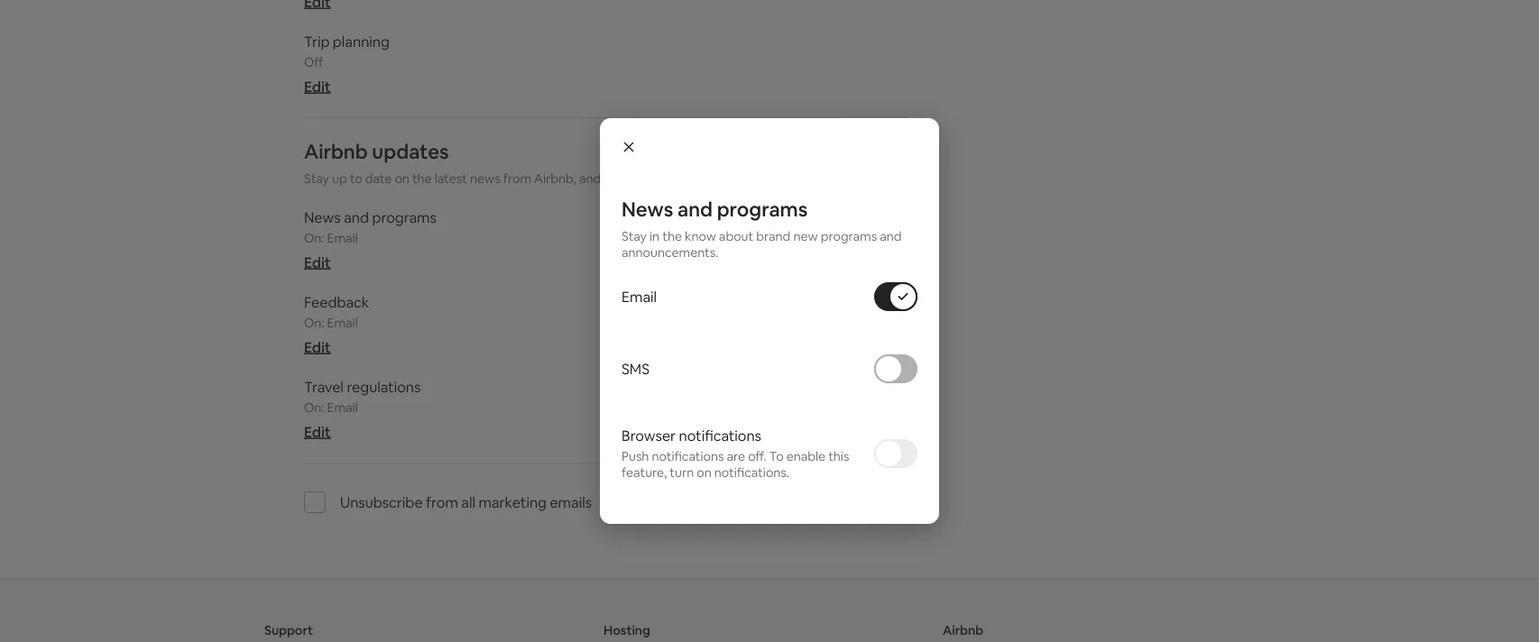 Task type: describe. For each thing, give the bounding box(es) containing it.
are
[[727, 449, 746, 465]]

how
[[672, 171, 697, 187]]

us
[[622, 171, 635, 187]]

up
[[332, 171, 347, 187]]

and inside the airbnb updates stay up to date on the latest news from airbnb, and let us know how we can improve.
[[579, 171, 601, 187]]

feedback
[[304, 293, 369, 311]]

can
[[719, 171, 740, 187]]

improve.
[[743, 171, 794, 187]]

trip planning off edit
[[304, 32, 390, 96]]

news and programs stay in the know about brand new programs and announcements.
[[622, 196, 902, 261]]

2 horizontal spatial programs
[[821, 228, 878, 245]]

off
[[304, 54, 323, 70]]

marketing
[[479, 493, 547, 512]]

email inside the feedback on: email edit
[[327, 315, 358, 331]]

on: inside the feedback on: email edit
[[304, 315, 324, 331]]

updates
[[372, 139, 449, 164]]

on inside the airbnb updates stay up to date on the latest news from airbnb, and let us know how we can improve.
[[395, 171, 410, 187]]

email inside news and programs dialog
[[622, 288, 657, 306]]

we
[[699, 171, 717, 187]]

browser notifications push notifications are off. to enable this feature, turn on notifications.
[[622, 427, 850, 481]]

feature,
[[622, 465, 667, 481]]

news for the
[[622, 196, 674, 222]]

new
[[794, 228, 818, 245]]

to
[[350, 171, 363, 187]]

news
[[470, 171, 501, 187]]

edit inside news and programs on: email edit
[[304, 253, 331, 272]]

unsubscribe from all marketing emails
[[340, 493, 592, 512]]

airbnb,
[[534, 171, 577, 187]]

hosting
[[604, 623, 651, 639]]

off.
[[748, 449, 767, 465]]

edit inside the "trip planning off edit"
[[304, 77, 331, 96]]

all
[[462, 493, 476, 512]]

push
[[622, 449, 649, 465]]

programs for the
[[717, 196, 808, 222]]

know inside the airbnb updates stay up to date on the latest news from airbnb, and let us know how we can improve.
[[638, 171, 669, 187]]

support
[[264, 623, 313, 639]]

1 vertical spatial notifications
[[652, 449, 724, 465]]

stay inside the news and programs stay in the know about brand new programs and announcements.
[[622, 228, 647, 245]]

offers and updates tab panel
[[304, 0, 842, 535]]

airbnb for airbnb
[[943, 623, 984, 639]]



Task type: locate. For each thing, give the bounding box(es) containing it.
latest
[[435, 171, 467, 187]]

travel
[[304, 378, 344, 396]]

email inside the "travel regulations on: email edit"
[[327, 400, 358, 416]]

edit button down off
[[304, 77, 331, 96]]

enable
[[787, 449, 826, 465]]

2 vertical spatial on:
[[304, 400, 324, 416]]

stay left in
[[622, 228, 647, 245]]

know right us
[[638, 171, 669, 187]]

4 edit button from the top
[[304, 423, 331, 441]]

0 vertical spatial notifications
[[679, 427, 762, 445]]

3 on: from the top
[[304, 400, 324, 416]]

1 vertical spatial the
[[663, 228, 682, 245]]

0 horizontal spatial news
[[304, 208, 341, 227]]

browser notifications group
[[622, 405, 918, 503]]

edit up feedback
[[304, 253, 331, 272]]

edit down off
[[304, 77, 331, 96]]

programs
[[717, 196, 808, 222], [372, 208, 437, 227], [821, 228, 878, 245]]

on
[[395, 171, 410, 187], [697, 465, 712, 481]]

0 horizontal spatial programs
[[372, 208, 437, 227]]

0 horizontal spatial know
[[638, 171, 669, 187]]

programs up brand
[[717, 196, 808, 222]]

1 horizontal spatial on
[[697, 465, 712, 481]]

1 horizontal spatial stay
[[622, 228, 647, 245]]

edit up travel
[[304, 338, 331, 357]]

1 horizontal spatial airbnb
[[943, 623, 984, 639]]

1 horizontal spatial news
[[622, 196, 674, 222]]

0 vertical spatial on
[[395, 171, 410, 187]]

email down up at the top of page
[[327, 230, 358, 246]]

1 horizontal spatial programs
[[717, 196, 808, 222]]

programs right new
[[821, 228, 878, 245]]

1 horizontal spatial from
[[503, 171, 532, 187]]

1 on: from the top
[[304, 230, 324, 246]]

on: inside news and programs on: email edit
[[304, 230, 324, 246]]

turn
[[670, 465, 694, 481]]

travel regulations on: email edit
[[304, 378, 421, 441]]

0 horizontal spatial airbnb
[[304, 139, 368, 164]]

airbnb for airbnb updates stay up to date on the latest news from airbnb, and let us know how we can improve.
[[304, 139, 368, 164]]

email down "announcements."
[[622, 288, 657, 306]]

1 vertical spatial on:
[[304, 315, 324, 331]]

0 vertical spatial the
[[412, 171, 432, 187]]

brand
[[757, 228, 791, 245]]

news inside the news and programs stay in the know about brand new programs and announcements.
[[622, 196, 674, 222]]

1 vertical spatial from
[[426, 493, 458, 512]]

news inside news and programs on: email edit
[[304, 208, 341, 227]]

unsubscribe
[[340, 493, 423, 512]]

about
[[719, 228, 754, 245]]

edit button up feedback
[[304, 253, 331, 272]]

edit button for programs
[[304, 253, 331, 272]]

on right date
[[395, 171, 410, 187]]

notifications down browser
[[652, 449, 724, 465]]

on inside browser notifications push notifications are off. to enable this feature, turn on notifications.
[[697, 465, 712, 481]]

know left about
[[685, 228, 717, 245]]

airbnb inside the airbnb updates stay up to date on the latest news from airbnb, and let us know how we can improve.
[[304, 139, 368, 164]]

stay inside the airbnb updates stay up to date on the latest news from airbnb, and let us know how we can improve.
[[304, 171, 329, 187]]

news for edit
[[304, 208, 341, 227]]

on right turn
[[697, 465, 712, 481]]

notifications up "are"
[[679, 427, 762, 445]]

edit
[[304, 77, 331, 96], [304, 253, 331, 272], [304, 338, 331, 357], [304, 423, 331, 441]]

2 edit button from the top
[[304, 253, 331, 272]]

news and programs on: email edit
[[304, 208, 437, 272]]

news down up at the top of page
[[304, 208, 341, 227]]

to
[[770, 449, 784, 465]]

on: down travel
[[304, 400, 324, 416]]

notifications.
[[715, 465, 790, 481]]

4 edit from the top
[[304, 423, 331, 441]]

know inside the news and programs stay in the know about brand new programs and announcements.
[[685, 228, 717, 245]]

0 horizontal spatial on
[[395, 171, 410, 187]]

regulations
[[347, 378, 421, 396]]

email
[[327, 230, 358, 246], [622, 288, 657, 306], [327, 315, 358, 331], [327, 400, 358, 416]]

email down travel
[[327, 400, 358, 416]]

2 edit from the top
[[304, 253, 331, 272]]

in
[[650, 228, 660, 245]]

0 vertical spatial from
[[503, 171, 532, 187]]

and left 'let'
[[579, 171, 601, 187]]

the
[[412, 171, 432, 187], [663, 228, 682, 245]]

edit button
[[304, 77, 331, 96], [304, 253, 331, 272], [304, 338, 331, 357], [304, 423, 331, 441]]

from inside the airbnb updates stay up to date on the latest news from airbnb, and let us know how we can improve.
[[503, 171, 532, 187]]

1 vertical spatial on
[[697, 465, 712, 481]]

airbnb
[[304, 139, 368, 164], [943, 623, 984, 639]]

this
[[829, 449, 850, 465]]

from
[[503, 171, 532, 187], [426, 493, 458, 512]]

date
[[365, 171, 392, 187]]

edit button up travel
[[304, 338, 331, 357]]

edit inside the "travel regulations on: email edit"
[[304, 423, 331, 441]]

2 on: from the top
[[304, 315, 324, 331]]

planning
[[333, 32, 390, 51]]

email inside news and programs on: email edit
[[327, 230, 358, 246]]

1 horizontal spatial know
[[685, 228, 717, 245]]

and
[[579, 171, 601, 187], [678, 196, 713, 222], [344, 208, 369, 227], [880, 228, 902, 245]]

email down feedback
[[327, 315, 358, 331]]

the inside the news and programs stay in the know about brand new programs and announcements.
[[663, 228, 682, 245]]

let
[[604, 171, 619, 187]]

the left latest
[[412, 171, 432, 187]]

programs inside news and programs on: email edit
[[372, 208, 437, 227]]

on: up feedback
[[304, 230, 324, 246]]

trip
[[304, 32, 330, 51]]

edit button for off
[[304, 77, 331, 96]]

0 horizontal spatial stay
[[304, 171, 329, 187]]

0 vertical spatial stay
[[304, 171, 329, 187]]

0 horizontal spatial the
[[412, 171, 432, 187]]

on: inside the "travel regulations on: email edit"
[[304, 400, 324, 416]]

edit button down travel
[[304, 423, 331, 441]]

0 vertical spatial on:
[[304, 230, 324, 246]]

and right new
[[880, 228, 902, 245]]

announcements.
[[622, 245, 719, 261]]

edit button for email
[[304, 338, 331, 357]]

airbnb updates stay up to date on the latest news from airbnb, and let us know how we can improve.
[[304, 139, 794, 187]]

on: down feedback
[[304, 315, 324, 331]]

news and programs dialog
[[600, 118, 940, 524]]

programs down date
[[372, 208, 437, 227]]

and down to
[[344, 208, 369, 227]]

1 vertical spatial know
[[685, 228, 717, 245]]

0 vertical spatial know
[[638, 171, 669, 187]]

and down how
[[678, 196, 713, 222]]

know
[[638, 171, 669, 187], [685, 228, 717, 245]]

on:
[[304, 230, 324, 246], [304, 315, 324, 331], [304, 400, 324, 416]]

0 horizontal spatial from
[[426, 493, 458, 512]]

the inside the airbnb updates stay up to date on the latest news from airbnb, and let us know how we can improve.
[[412, 171, 432, 187]]

from right news
[[503, 171, 532, 187]]

and inside news and programs on: email edit
[[344, 208, 369, 227]]

edit button for on:
[[304, 423, 331, 441]]

news up in
[[622, 196, 674, 222]]

sms
[[622, 360, 650, 378]]

browser
[[622, 427, 676, 445]]

edit down travel
[[304, 423, 331, 441]]

from left all
[[426, 493, 458, 512]]

news
[[622, 196, 674, 222], [304, 208, 341, 227]]

1 horizontal spatial the
[[663, 228, 682, 245]]

3 edit from the top
[[304, 338, 331, 357]]

the right in
[[663, 228, 682, 245]]

1 vertical spatial airbnb
[[943, 623, 984, 639]]

notifications
[[679, 427, 762, 445], [652, 449, 724, 465]]

feedback on: email edit
[[304, 293, 369, 357]]

1 edit from the top
[[304, 77, 331, 96]]

1 vertical spatial stay
[[622, 228, 647, 245]]

emails
[[550, 493, 592, 512]]

0 vertical spatial airbnb
[[304, 139, 368, 164]]

edit inside the feedback on: email edit
[[304, 338, 331, 357]]

stay
[[304, 171, 329, 187], [622, 228, 647, 245]]

1 edit button from the top
[[304, 77, 331, 96]]

3 edit button from the top
[[304, 338, 331, 357]]

stay left up at the top of page
[[304, 171, 329, 187]]

programs for edit
[[372, 208, 437, 227]]



Task type: vqa. For each thing, say whether or not it's contained in the screenshot.
$115
no



